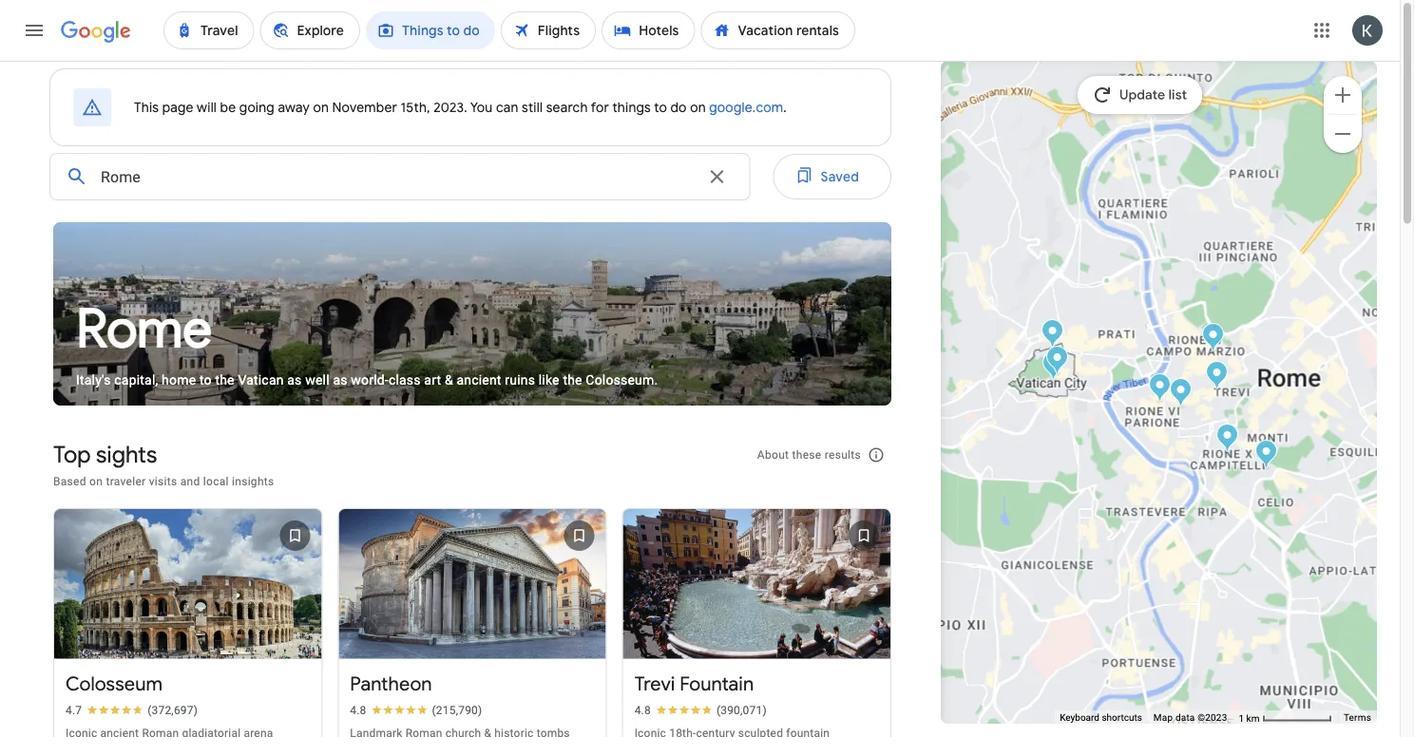 Task type: locate. For each thing, give the bounding box(es) containing it.
update
[[1120, 86, 1165, 104]]

0 horizontal spatial the
[[215, 373, 235, 389]]

keyboard shortcuts button
[[1060, 712, 1142, 725]]

on
[[313, 99, 329, 116], [690, 99, 706, 116], [89, 475, 103, 488]]

0 horizontal spatial as
[[287, 373, 302, 389]]

results
[[825, 448, 861, 462]]

list inside top sights region
[[46, 495, 899, 738]]

about these results image
[[854, 432, 899, 478]]

google.com link
[[709, 99, 783, 116]]

1 as from the left
[[287, 373, 302, 389]]

4.7 out of 5 stars from 372,697 reviews image
[[66, 703, 198, 718]]

spanish steps image
[[1202, 323, 1224, 355]]

map region
[[714, 0, 1414, 738]]

world-
[[351, 373, 389, 389]]

capital,
[[114, 373, 158, 389]]

class
[[389, 373, 421, 389]]

pantheon
[[350, 672, 432, 697]]

0 horizontal spatial on
[[89, 475, 103, 488]]

4.8 inside "4.8 out of 5 stars from 215,790 reviews" image
[[350, 704, 366, 717]]

page
[[162, 99, 194, 116]]

1 horizontal spatial 4.8
[[635, 704, 651, 717]]

piazza navona image
[[1149, 374, 1171, 405]]

4.8
[[350, 704, 366, 717], [635, 704, 651, 717]]

terms
[[1344, 712, 1372, 724]]

as left well on the left bottom of page
[[287, 373, 302, 389]]

0 horizontal spatial 4.8
[[350, 704, 366, 717]]

vatican museums image
[[1042, 319, 1064, 351]]

clear image
[[706, 165, 729, 188]]

can
[[496, 99, 519, 116]]

pantheon image
[[1170, 378, 1192, 410]]

update list button
[[1078, 76, 1202, 114]]

4.8 out of 5 stars from 390,071 reviews image
[[635, 703, 767, 718]]

sights
[[96, 440, 157, 469]]

to
[[654, 99, 667, 116], [200, 373, 212, 389]]

2 horizontal spatial on
[[690, 99, 706, 116]]

top sights
[[53, 440, 157, 469]]

based on traveler visits and local insights
[[53, 475, 274, 488]]

italy's capital, home to the vatican as well as world-class art & ancient ruins like the colosseum.
[[76, 373, 658, 389]]

still
[[522, 99, 543, 116]]

do
[[671, 99, 687, 116]]

2023.
[[434, 99, 467, 116]]

to left do
[[654, 99, 667, 116]]

on right the away
[[313, 99, 329, 116]]

4.8 down pantheon
[[350, 704, 366, 717]]

update list
[[1120, 86, 1187, 104]]

2 4.8 from the left
[[635, 704, 651, 717]]

fountain
[[680, 672, 754, 697]]

list
[[46, 495, 899, 738]]

top sights region
[[34, 425, 899, 738]]

colosseum.
[[586, 373, 658, 389]]

will
[[197, 99, 217, 116]]

0 vertical spatial to
[[654, 99, 667, 116]]

november
[[332, 99, 397, 116]]

on right based
[[89, 475, 103, 488]]

the left vatican
[[215, 373, 235, 389]]

1 horizontal spatial as
[[333, 373, 348, 389]]

4.8 down trevi
[[635, 704, 651, 717]]

1 vertical spatial to
[[200, 373, 212, 389]]

as right well on the left bottom of page
[[333, 373, 348, 389]]

to right home
[[200, 373, 212, 389]]

main menu image
[[23, 19, 46, 42]]

top
[[53, 440, 91, 469]]

st. peter's basilica image
[[1043, 352, 1065, 383]]

1
[[1239, 713, 1244, 724]]

trevi fountain image
[[1206, 361, 1228, 393]]

the
[[215, 373, 235, 389], [563, 373, 582, 389]]

1 4.8 from the left
[[350, 704, 366, 717]]

zoom out map image
[[1332, 122, 1354, 145]]

list containing colosseum
[[46, 495, 899, 738]]

(390,071)
[[717, 704, 767, 717]]

4.8 out of 5 stars from 215,790 reviews image
[[350, 703, 482, 718]]

keyboard
[[1060, 712, 1100, 724]]

0 horizontal spatial to
[[200, 373, 212, 389]]

saved
[[821, 168, 859, 185]]

colosseum
[[66, 672, 163, 697]]

about these results
[[757, 448, 861, 462]]

this
[[134, 99, 159, 116]]

based
[[53, 475, 86, 488]]

4.8 inside 4.8 out of 5 stars from 390,071 reviews image
[[635, 704, 651, 717]]

ancient
[[457, 373, 502, 389]]

going
[[239, 99, 275, 116]]

on right do
[[690, 99, 706, 116]]

as
[[287, 373, 302, 389], [333, 373, 348, 389]]

trevi
[[635, 672, 675, 697]]

1 horizontal spatial the
[[563, 373, 582, 389]]

the right like
[[563, 373, 582, 389]]



Task type: describe. For each thing, give the bounding box(es) containing it.
save pantheon rome to collection image
[[557, 513, 602, 559]]

things
[[612, 99, 651, 116]]

list
[[1169, 86, 1187, 104]]

trevi fountain
[[635, 672, 754, 697]]

for
[[591, 99, 609, 116]]

google.com
[[709, 99, 783, 116]]

©2023
[[1198, 712, 1228, 724]]

1 the from the left
[[215, 373, 235, 389]]

1 horizontal spatial to
[[654, 99, 667, 116]]

search
[[546, 99, 588, 116]]

terms link
[[1344, 712, 1372, 724]]

local
[[203, 475, 229, 488]]

map
[[1154, 712, 1173, 724]]

italy's
[[76, 373, 111, 389]]

km
[[1247, 713, 1260, 724]]

art
[[424, 373, 441, 389]]

15th,
[[401, 99, 430, 116]]

data
[[1176, 712, 1195, 724]]

sistine chapel image
[[1046, 346, 1068, 377]]

home
[[162, 373, 196, 389]]

traveler
[[106, 475, 146, 488]]

map data ©2023
[[1154, 712, 1228, 724]]

colosseum image
[[1256, 440, 1277, 471]]

2 the from the left
[[563, 373, 582, 389]]

4.8 for pantheon
[[350, 704, 366, 717]]

1 horizontal spatial on
[[313, 99, 329, 116]]

ruins
[[505, 373, 535, 389]]

zoom in map image
[[1332, 83, 1354, 106]]

1 km button
[[1233, 711, 1338, 725]]

shortcuts
[[1102, 712, 1142, 724]]

rome
[[76, 295, 212, 363]]

well
[[305, 373, 330, 389]]

(215,790)
[[432, 704, 482, 717]]

these
[[792, 448, 822, 462]]

save trevi fountain to collection image
[[841, 513, 887, 559]]

(372,697)
[[148, 704, 198, 717]]

be
[[220, 99, 236, 116]]

this page will be going away on november 15th, 2023. you can still search for things to do on google.com .
[[134, 99, 787, 116]]

and
[[180, 475, 200, 488]]

on inside top sights region
[[89, 475, 103, 488]]

like
[[539, 373, 560, 389]]

4.8 for trevi fountain
[[635, 704, 651, 717]]

Search for destinations, sights and more text field
[[100, 154, 694, 200]]

you
[[470, 99, 493, 116]]

visits
[[149, 475, 177, 488]]

save colosseum to collection image
[[272, 513, 318, 559]]

2 as from the left
[[333, 373, 348, 389]]

keyboard shortcuts
[[1060, 712, 1142, 724]]

.
[[783, 99, 787, 116]]

about
[[757, 448, 789, 462]]

4.7
[[66, 704, 82, 717]]

&
[[445, 373, 453, 389]]

1 km
[[1239, 713, 1262, 724]]

saved link
[[773, 154, 892, 200]]

roman forum image
[[1217, 424, 1238, 455]]

away
[[278, 99, 310, 116]]

vatican
[[238, 373, 284, 389]]

insights
[[232, 475, 274, 488]]



Task type: vqa. For each thing, say whether or not it's contained in the screenshot.
Data
yes



